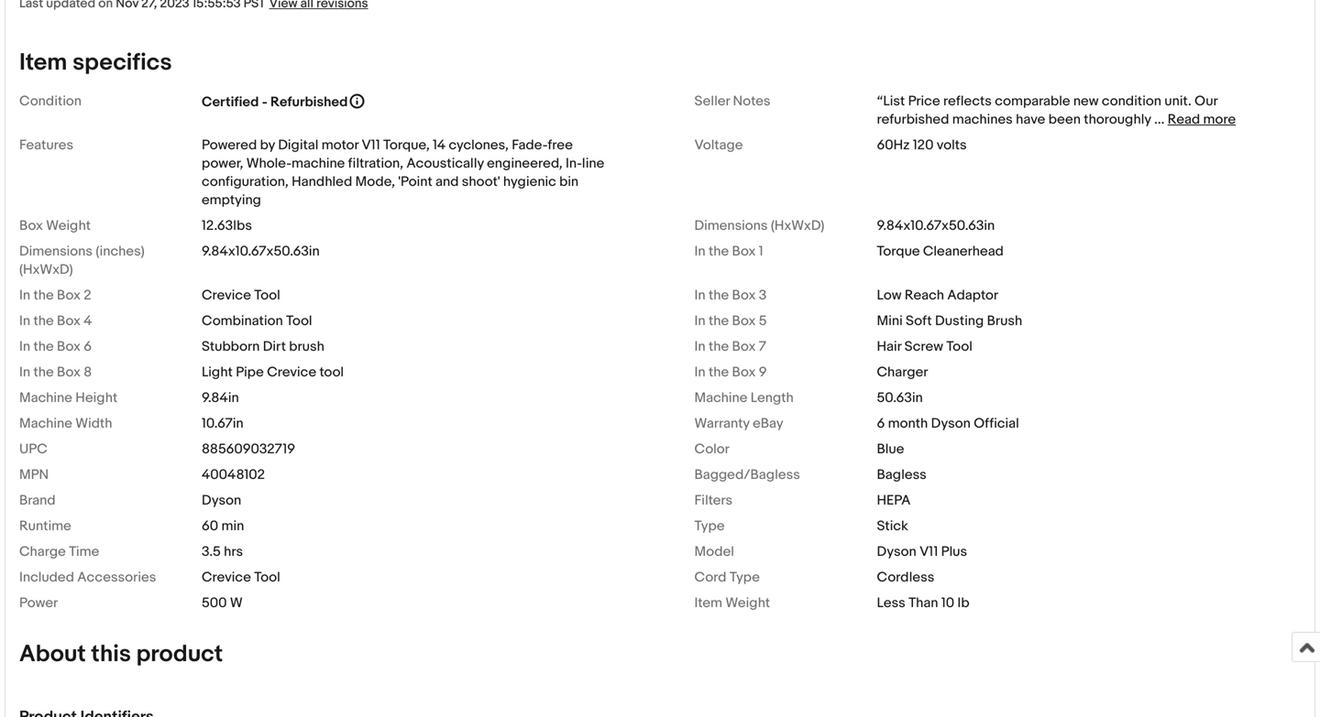 Task type: describe. For each thing, give the bounding box(es) containing it.
machine width
[[19, 416, 112, 432]]

dyson v11 plus
[[877, 544, 967, 561]]

2
[[84, 287, 91, 304]]

unit.
[[1165, 93, 1192, 110]]

about this product
[[19, 641, 223, 669]]

box for stubborn
[[57, 339, 81, 355]]

500
[[202, 595, 227, 612]]

torque
[[877, 243, 920, 260]]

light
[[202, 364, 233, 381]]

dyson for dyson
[[202, 493, 241, 509]]

5
[[759, 313, 767, 330]]

1 vertical spatial v11
[[920, 544, 938, 561]]

box for hair
[[732, 339, 756, 355]]

in the box 4
[[19, 313, 92, 330]]

cyclones,
[[449, 137, 509, 154]]

machine
[[292, 155, 345, 172]]

charger
[[877, 364, 928, 381]]

less than 10 lb
[[877, 595, 970, 612]]

included
[[19, 570, 74, 586]]

4
[[84, 313, 92, 330]]

-
[[262, 94, 267, 110]]

dusting
[[935, 313, 984, 330]]

have
[[1016, 111, 1045, 128]]

in for in the box 5
[[694, 313, 706, 330]]

the for in the box 7
[[709, 339, 729, 355]]

hepa
[[877, 493, 911, 509]]

filters
[[694, 493, 733, 509]]

60 min
[[202, 518, 244, 535]]

line
[[582, 155, 604, 172]]

the for in the box 8
[[33, 364, 54, 381]]

stubborn dirt brush
[[202, 339, 324, 355]]

brush
[[289, 339, 324, 355]]

fade-
[[512, 137, 548, 154]]

10
[[941, 595, 954, 612]]

40048102
[[202, 467, 265, 484]]

time
[[69, 544, 99, 561]]

features
[[19, 137, 73, 154]]

machine for machine length
[[694, 390, 748, 407]]

box for light
[[57, 364, 81, 381]]

stubborn
[[202, 339, 260, 355]]

box weight
[[19, 218, 91, 234]]

box left 9
[[732, 364, 756, 381]]

cord
[[694, 570, 727, 586]]

bin
[[559, 174, 579, 190]]

in the box 8
[[19, 364, 92, 381]]

dimensions (hxwxd)
[[694, 218, 825, 234]]

whole-
[[246, 155, 292, 172]]

in for in the box 8
[[19, 364, 30, 381]]

power,
[[202, 155, 243, 172]]

crevice for included accessories
[[202, 570, 251, 586]]

filtration,
[[348, 155, 403, 172]]

hair
[[877, 339, 901, 355]]

(hxwxd) inside dimensions (inches) (hxwxd)
[[19, 262, 73, 278]]

7
[[759, 339, 766, 355]]

by
[[260, 137, 275, 154]]

1 horizontal spatial 6
[[877, 416, 885, 432]]

pipe
[[236, 364, 264, 381]]

machines
[[952, 111, 1013, 128]]

item specifics
[[19, 49, 172, 77]]

dimensions for dimensions (hxwxd)
[[694, 218, 768, 234]]

60hz 120 volts
[[877, 137, 967, 154]]

volts
[[937, 137, 967, 154]]

1 vertical spatial type
[[730, 570, 760, 586]]

condition
[[1102, 93, 1162, 110]]

0 vertical spatial type
[[694, 518, 725, 535]]

885609032719
[[202, 441, 295, 458]]

screw
[[905, 339, 943, 355]]

8
[[84, 364, 92, 381]]

in for in the box 6
[[19, 339, 30, 355]]

handhled
[[292, 174, 352, 190]]

crevice for in the box 2
[[202, 287, 251, 304]]

lb
[[958, 595, 970, 612]]

0 horizontal spatial 6
[[84, 339, 92, 355]]

cordless
[[877, 570, 934, 586]]

condition
[[19, 93, 82, 110]]

motor
[[322, 137, 359, 154]]

plus
[[941, 544, 967, 561]]

warranty
[[694, 416, 750, 432]]

blue
[[877, 441, 904, 458]]

box up dimensions (inches) (hxwxd) on the left top
[[19, 218, 43, 234]]

free
[[548, 137, 573, 154]]

refurbished
[[877, 111, 949, 128]]

reach
[[905, 287, 944, 304]]

torque,
[[383, 137, 430, 154]]

read more
[[1168, 111, 1236, 128]]

color
[[694, 441, 730, 458]]

in the box 6
[[19, 339, 92, 355]]

our
[[1195, 93, 1218, 110]]

warranty ebay
[[694, 416, 783, 432]]

upc
[[19, 441, 48, 458]]

in for in the box 2
[[19, 287, 30, 304]]

weight for item weight
[[726, 595, 770, 612]]

9.84in
[[202, 390, 239, 407]]

60
[[202, 518, 218, 535]]

0 vertical spatial (hxwxd)
[[771, 218, 825, 234]]

shoot'
[[462, 174, 500, 190]]

digital
[[278, 137, 318, 154]]

runtime
[[19, 518, 71, 535]]

tool for cord type
[[254, 570, 280, 586]]

tool for in the box 5
[[286, 313, 312, 330]]

charge
[[19, 544, 66, 561]]

box for crevice
[[57, 287, 81, 304]]

the for in the box 2
[[33, 287, 54, 304]]

min
[[221, 518, 244, 535]]

acoustically
[[406, 155, 484, 172]]



Task type: vqa. For each thing, say whether or not it's contained in the screenshot.


Task type: locate. For each thing, give the bounding box(es) containing it.
bagless
[[877, 467, 927, 484]]

comparable
[[995, 93, 1070, 110]]

dimensions inside dimensions (inches) (hxwxd)
[[19, 243, 93, 260]]

machine down in the box 8
[[19, 390, 72, 407]]

hygienic
[[503, 174, 556, 190]]

model
[[694, 544, 734, 561]]

1 horizontal spatial v11
[[920, 544, 938, 561]]

in up in the box 8
[[19, 339, 30, 355]]

box left 1
[[732, 243, 756, 260]]

included accessories
[[19, 570, 156, 586]]

certified
[[202, 94, 259, 110]]

2 vertical spatial dyson
[[877, 544, 917, 561]]

in up in the box 5 at top
[[694, 287, 706, 304]]

the up in the box 7
[[709, 313, 729, 330]]

1 horizontal spatial dyson
[[877, 544, 917, 561]]

more
[[1203, 111, 1236, 128]]

1 vertical spatial crevice
[[267, 364, 316, 381]]

accessories
[[77, 570, 156, 586]]

the for in the box 1
[[709, 243, 729, 260]]

the for in the box 3
[[709, 287, 729, 304]]

power
[[19, 595, 58, 612]]

0 horizontal spatial type
[[694, 518, 725, 535]]

in up the in the box 3
[[694, 243, 706, 260]]

the up the in the box 9
[[709, 339, 729, 355]]

low reach adaptor
[[877, 287, 998, 304]]

the for in the box 9
[[709, 364, 729, 381]]

the up in the box 4
[[33, 287, 54, 304]]

0 vertical spatial 6
[[84, 339, 92, 355]]

1 vertical spatial 9.84x10.67x50.63in
[[202, 243, 320, 260]]

1 vertical spatial weight
[[726, 595, 770, 612]]

product
[[136, 641, 223, 669]]

0 vertical spatial crevice
[[202, 287, 251, 304]]

2 crevice tool from the top
[[202, 570, 280, 586]]

box
[[19, 218, 43, 234], [732, 243, 756, 260], [57, 287, 81, 304], [732, 287, 756, 304], [57, 313, 81, 330], [732, 313, 756, 330], [57, 339, 81, 355], [732, 339, 756, 355], [57, 364, 81, 381], [732, 364, 756, 381]]

0 horizontal spatial (hxwxd)
[[19, 262, 73, 278]]

1
[[759, 243, 763, 260]]

and
[[435, 174, 459, 190]]

in for in the box 1
[[694, 243, 706, 260]]

tool
[[254, 287, 280, 304], [286, 313, 312, 330], [946, 339, 973, 355], [254, 570, 280, 586]]

mode,
[[355, 174, 395, 190]]

the left 1
[[709, 243, 729, 260]]

read
[[1168, 111, 1200, 128]]

low
[[877, 287, 902, 304]]

1 horizontal spatial 9.84x10.67x50.63in
[[877, 218, 995, 234]]

crevice tool up combination
[[202, 287, 280, 304]]

box left the 3
[[732, 287, 756, 304]]

official
[[974, 416, 1019, 432]]

0 horizontal spatial 9.84x10.67x50.63in
[[202, 243, 320, 260]]

certified - refurbished
[[202, 94, 348, 110]]

9
[[759, 364, 767, 381]]

dimensions down box weight
[[19, 243, 93, 260]]

new
[[1073, 93, 1099, 110]]

12.63lbs
[[202, 218, 252, 234]]

mini soft dusting brush
[[877, 313, 1022, 330]]

3.5
[[202, 544, 221, 561]]

powered by digital motor v11 torque, 14 cyclones, fade-free power, whole-machine filtration, acoustically engineered, in-line configuration, handhled mode, 'point and shoot' hygienic bin emptying
[[202, 137, 604, 209]]

type up item weight
[[730, 570, 760, 586]]

tool
[[319, 364, 344, 381]]

0 vertical spatial crevice tool
[[202, 287, 280, 304]]

crevice
[[202, 287, 251, 304], [267, 364, 316, 381], [202, 570, 251, 586]]

in for in the box 9
[[694, 364, 706, 381]]

crevice up combination
[[202, 287, 251, 304]]

0 horizontal spatial dimensions
[[19, 243, 93, 260]]

machine for machine width
[[19, 416, 72, 432]]

light pipe crevice tool
[[202, 364, 344, 381]]

weight for box weight
[[46, 218, 91, 234]]

this
[[91, 641, 131, 669]]

box left 5
[[732, 313, 756, 330]]

cleanerhead
[[923, 243, 1004, 260]]

1 vertical spatial (hxwxd)
[[19, 262, 73, 278]]

about
[[19, 641, 86, 669]]

in up the in the box 9
[[694, 339, 706, 355]]

crevice down the 3.5 hrs
[[202, 570, 251, 586]]

machine up upc
[[19, 416, 72, 432]]

1 vertical spatial dimensions
[[19, 243, 93, 260]]

9.84x10.67x50.63in for dimensions (inches) (hxwxd)
[[202, 243, 320, 260]]

0 vertical spatial 9.84x10.67x50.63in
[[877, 218, 995, 234]]

1 horizontal spatial weight
[[726, 595, 770, 612]]

mini
[[877, 313, 903, 330]]

...
[[1154, 111, 1165, 128]]

machine
[[19, 390, 72, 407], [694, 390, 748, 407], [19, 416, 72, 432]]

specifics
[[73, 49, 172, 77]]

machine for machine height
[[19, 390, 72, 407]]

3.5 hrs
[[202, 544, 243, 561]]

v11 up filtration,
[[362, 137, 380, 154]]

1 vertical spatial item
[[694, 595, 722, 612]]

crevice tool up w
[[202, 570, 280, 586]]

6 up 8
[[84, 339, 92, 355]]

v11 inside powered by digital motor v11 torque, 14 cyclones, fade-free power, whole-machine filtration, acoustically engineered, in-line configuration, handhled mode, 'point and shoot' hygienic bin emptying
[[362, 137, 380, 154]]

read more button
[[1168, 111, 1236, 128]]

v11
[[362, 137, 380, 154], [920, 544, 938, 561]]

in for in the box 4
[[19, 313, 30, 330]]

box down in the box 4
[[57, 339, 81, 355]]

1 vertical spatial dyson
[[202, 493, 241, 509]]

1 vertical spatial 6
[[877, 416, 885, 432]]

the down the in the box 6
[[33, 364, 54, 381]]

hrs
[[224, 544, 243, 561]]

in the box 2
[[19, 287, 91, 304]]

box left the 2
[[57, 287, 81, 304]]

the down in the box 2 on the left of the page
[[33, 313, 54, 330]]

0 vertical spatial dyson
[[931, 416, 971, 432]]

item weight
[[694, 595, 770, 612]]

0 horizontal spatial dyson
[[202, 493, 241, 509]]

in down in the box 7
[[694, 364, 706, 381]]

(inches)
[[96, 243, 145, 260]]

in down the in the box 6
[[19, 364, 30, 381]]

the up in the box 8
[[33, 339, 54, 355]]

in
[[694, 243, 706, 260], [19, 287, 30, 304], [694, 287, 706, 304], [19, 313, 30, 330], [694, 313, 706, 330], [19, 339, 30, 355], [694, 339, 706, 355], [19, 364, 30, 381], [694, 364, 706, 381]]

box for torque
[[732, 243, 756, 260]]

item for item weight
[[694, 595, 722, 612]]

2 horizontal spatial dyson
[[931, 416, 971, 432]]

machine up warranty
[[694, 390, 748, 407]]

dimensions up in the box 1
[[694, 218, 768, 234]]

dimensions for dimensions (inches) (hxwxd)
[[19, 243, 93, 260]]

reflects
[[943, 93, 992, 110]]

width
[[75, 416, 112, 432]]

item down cord
[[694, 595, 722, 612]]

6
[[84, 339, 92, 355], [877, 416, 885, 432]]

0 vertical spatial dimensions
[[694, 218, 768, 234]]

dyson right month
[[931, 416, 971, 432]]

120
[[913, 137, 934, 154]]

machine length
[[694, 390, 794, 407]]

item for item specifics
[[19, 49, 67, 77]]

dimensions (inches) (hxwxd)
[[19, 243, 145, 278]]

engineered,
[[487, 155, 563, 172]]

the up in the box 5 at top
[[709, 287, 729, 304]]

dyson down stick at the right
[[877, 544, 917, 561]]

emptying
[[202, 192, 261, 209]]

crevice tool for included accessories
[[202, 570, 280, 586]]

box left 7
[[732, 339, 756, 355]]

6 left month
[[877, 416, 885, 432]]

soft
[[906, 313, 932, 330]]

month
[[888, 416, 928, 432]]

box left 4
[[57, 313, 81, 330]]

box for combination
[[57, 313, 81, 330]]

the for in the box 4
[[33, 313, 54, 330]]

than
[[909, 595, 938, 612]]

dyson up 60 min
[[202, 493, 241, 509]]

seller notes
[[694, 93, 771, 110]]

tool for in the box 3
[[254, 287, 280, 304]]

type down filters
[[694, 518, 725, 535]]

9.84x10.67x50.63in up torque cleanerhead
[[877, 218, 995, 234]]

weight
[[46, 218, 91, 234], [726, 595, 770, 612]]

1 horizontal spatial type
[[730, 570, 760, 586]]

in the box 7
[[694, 339, 766, 355]]

height
[[75, 390, 118, 407]]

10.67in
[[202, 416, 244, 432]]

dyson
[[931, 416, 971, 432], [202, 493, 241, 509], [877, 544, 917, 561]]

1 horizontal spatial item
[[694, 595, 722, 612]]

crevice down the brush
[[267, 364, 316, 381]]

voltage
[[694, 137, 743, 154]]

combination
[[202, 313, 283, 330]]

1 crevice tool from the top
[[202, 287, 280, 304]]

weight down cord type
[[726, 595, 770, 612]]

1 horizontal spatial dimensions
[[694, 218, 768, 234]]

bagged/bagless
[[694, 467, 800, 484]]

in for in the box 7
[[694, 339, 706, 355]]

in up in the box 4
[[19, 287, 30, 304]]

torque cleanerhead
[[877, 243, 1004, 260]]

in up in the box 7
[[694, 313, 706, 330]]

the for in the box 5
[[709, 313, 729, 330]]

1 vertical spatial crevice tool
[[202, 570, 280, 586]]

mpn
[[19, 467, 49, 484]]

v11 left plus
[[920, 544, 938, 561]]

1 horizontal spatial (hxwxd)
[[771, 218, 825, 234]]

0 vertical spatial v11
[[362, 137, 380, 154]]

in down in the box 2 on the left of the page
[[19, 313, 30, 330]]

box for low
[[732, 287, 756, 304]]

been
[[1049, 111, 1081, 128]]

box left 8
[[57, 364, 81, 381]]

9.84x10.67x50.63in for dimensions (hxwxd)
[[877, 218, 995, 234]]

seller
[[694, 93, 730, 110]]

dyson for dyson v11 plus
[[877, 544, 917, 561]]

0 horizontal spatial weight
[[46, 218, 91, 234]]

refurbished
[[270, 94, 348, 110]]

price
[[908, 93, 940, 110]]

in for in the box 3
[[694, 287, 706, 304]]

the down in the box 7
[[709, 364, 729, 381]]

0 vertical spatial item
[[19, 49, 67, 77]]

0 vertical spatial weight
[[46, 218, 91, 234]]

2 vertical spatial crevice
[[202, 570, 251, 586]]

weight up dimensions (inches) (hxwxd) on the left top
[[46, 218, 91, 234]]

3
[[759, 287, 767, 304]]

box for mini
[[732, 313, 756, 330]]

crevice tool for in the box 2
[[202, 287, 280, 304]]

item up condition at the top
[[19, 49, 67, 77]]

"list price reflects comparable new condition unit. our refurbished machines have been thoroughly ...
[[877, 93, 1218, 128]]

0 horizontal spatial v11
[[362, 137, 380, 154]]

9.84x10.67x50.63in down 12.63lbs
[[202, 243, 320, 260]]

powered
[[202, 137, 257, 154]]

0 horizontal spatial item
[[19, 49, 67, 77]]

the for in the box 6
[[33, 339, 54, 355]]



